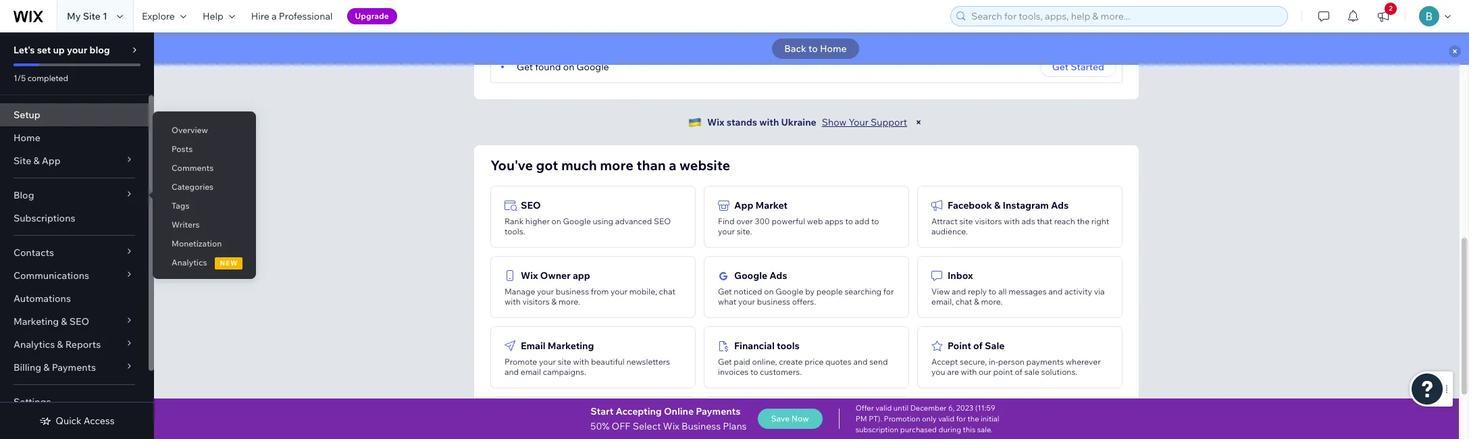 Task type: vqa. For each thing, say whether or not it's contained in the screenshot.


Task type: locate. For each thing, give the bounding box(es) containing it.
1 horizontal spatial payments
[[696, 405, 741, 418]]

with left beautiful
[[573, 357, 589, 367]]

for right searching
[[883, 286, 894, 297]]

get left paid
[[718, 357, 732, 367]]

& up blog
[[33, 155, 40, 167]]

business down google ads
[[757, 297, 790, 307]]

of up secure,
[[974, 340, 983, 352]]

valid up pt).
[[876, 403, 892, 413]]

tools.
[[505, 226, 525, 236]]

0 horizontal spatial wix
[[521, 270, 538, 282]]

get for get started
[[1052, 61, 1069, 73]]

chat
[[659, 286, 676, 297], [956, 297, 972, 307]]

seo up the reports
[[69, 315, 89, 328]]

0 horizontal spatial home
[[14, 132, 40, 144]]

chat inside view and reply to all messages and activity via email, chat & more.
[[956, 297, 972, 307]]

get inside button
[[1052, 61, 1069, 73]]

accept secure, in-person payments wherever you are with our point of sale solutions.
[[932, 357, 1101, 377]]

the left right
[[1077, 216, 1090, 226]]

& left all
[[974, 297, 979, 307]]

get left noticed at bottom
[[718, 286, 732, 297]]

0 horizontal spatial chat
[[659, 286, 676, 297]]

with right the are in the bottom of the page
[[961, 367, 977, 377]]

& left the reports
[[57, 338, 63, 351]]

rank
[[505, 216, 524, 226]]

1 horizontal spatial the
[[1077, 216, 1090, 226]]

1 vertical spatial home
[[14, 132, 40, 144]]

site down the facebook on the right top
[[960, 216, 973, 226]]

our
[[979, 367, 992, 377]]

1 horizontal spatial for
[[956, 414, 966, 424]]

app down home link
[[42, 155, 61, 167]]

home right back
[[820, 43, 847, 55]]

show
[[822, 116, 847, 128]]

1 vertical spatial site
[[558, 357, 571, 367]]

2 horizontal spatial a
[[807, 427, 811, 437]]

billing & payments button
[[0, 356, 149, 379]]

wix for wix stands with ukraine show your support
[[707, 116, 725, 128]]

2 vertical spatial a
[[807, 427, 811, 437]]

beautiful
[[591, 357, 625, 367]]

powerful
[[772, 216, 805, 226]]

0 horizontal spatial site
[[14, 155, 31, 167]]

and inside promote your site with beautiful newsletters and email campaigns.
[[505, 367, 519, 377]]

site. down reports
[[574, 437, 589, 439]]

marketing inside popup button
[[14, 315, 59, 328]]

categories link
[[153, 176, 256, 199]]

1 horizontal spatial site.
[[737, 226, 752, 236]]

wix
[[707, 116, 725, 128], [521, 270, 538, 282], [663, 420, 680, 432]]

with inside analytics & reports see how visitors interact with your business and optimize your site.
[[599, 427, 615, 437]]

your inside find over 300 powerful web apps to add to your site.
[[718, 226, 735, 236]]

& for billing & payments
[[43, 361, 50, 374]]

1 vertical spatial marketing
[[548, 340, 594, 352]]

seo up higher at the left
[[521, 199, 541, 211]]

& right the facebook on the right top
[[994, 199, 1001, 211]]

1 vertical spatial on
[[552, 216, 561, 226]]

1 vertical spatial wix
[[521, 270, 538, 282]]

0 horizontal spatial more.
[[559, 297, 580, 307]]

to right back
[[809, 43, 818, 55]]

& for logo & branding
[[759, 410, 766, 422]]

2023
[[956, 403, 974, 413]]

what
[[718, 297, 737, 307]]

payments down analytics & reports popup button
[[52, 361, 96, 374]]

1 vertical spatial visitors
[[523, 297, 550, 307]]

on right higher at the left
[[552, 216, 561, 226]]

your left over
[[718, 226, 735, 236]]

0 vertical spatial analytics
[[172, 257, 207, 268]]

to inside get paid online, create price quotes and send invoices to customers.
[[750, 367, 758, 377]]

with left its
[[837, 427, 853, 437]]

site left 1
[[83, 10, 101, 22]]

show your support button
[[822, 116, 907, 128]]

wix left stands
[[707, 116, 725, 128]]

on for noticed
[[764, 286, 774, 297]]

2 more. from the left
[[981, 297, 1003, 307]]

0 horizontal spatial on
[[552, 216, 561, 226]]

price
[[805, 357, 824, 367]]

found
[[535, 61, 561, 73]]

& for site & app
[[33, 155, 40, 167]]

site. inside analytics & reports see how visitors interact with your business and optimize your site.
[[574, 437, 589, 439]]

for
[[883, 286, 894, 297], [956, 414, 966, 424]]

0 horizontal spatial ads
[[770, 270, 787, 282]]

1 vertical spatial of
[[1015, 367, 1023, 377]]

1 horizontal spatial site
[[960, 216, 973, 226]]

2 horizontal spatial analytics
[[521, 410, 563, 422]]

and
[[952, 286, 966, 297], [1049, 286, 1063, 297], [853, 357, 868, 367], [505, 367, 519, 377], [505, 437, 519, 439], [772, 437, 786, 439]]

your right up
[[67, 44, 87, 56]]

0 vertical spatial seo
[[521, 199, 541, 211]]

business inside analytics & reports see how visitors interact with your business and optimize your site.
[[636, 427, 669, 437]]

google for higher
[[563, 216, 591, 226]]

& up interact
[[566, 410, 572, 422]]

reach
[[1054, 216, 1075, 226]]

1 horizontal spatial chat
[[956, 297, 972, 307]]

0 vertical spatial home
[[820, 43, 847, 55]]

quick access
[[56, 415, 115, 427]]

& inside analytics & reports see how visitors interact with your business and optimize your site.
[[566, 410, 572, 422]]

get inside get noticed on google by people searching for what your business offers.
[[718, 286, 732, 297]]

& right the billing
[[43, 361, 50, 374]]

tools
[[777, 340, 800, 352]]

wix for wix owner app
[[521, 270, 538, 282]]

site inside promote your site with beautiful newsletters and email campaigns.
[[558, 357, 571, 367]]

1 horizontal spatial more.
[[981, 297, 1003, 307]]

analytics inside popup button
[[14, 338, 55, 351]]

explore
[[142, 10, 175, 22]]

visitors down owner
[[523, 297, 550, 307]]

to left add
[[845, 216, 853, 226]]

for inside offer valid until december 6, 2023 (11:59 pm pt). promotion only valid for the initial subscription purchased during this sale.
[[956, 414, 966, 424]]

1 more. from the left
[[559, 297, 580, 307]]

payments
[[1027, 357, 1064, 367]]

1 vertical spatial app
[[734, 199, 754, 211]]

1 horizontal spatial of
[[1015, 367, 1023, 377]]

0 horizontal spatial valid
[[876, 403, 892, 413]]

site & app button
[[0, 149, 149, 172]]

0 vertical spatial visitors
[[975, 216, 1002, 226]]

customers.
[[760, 367, 802, 377]]

on down google ads
[[764, 286, 774, 297]]

& inside dropdown button
[[43, 361, 50, 374]]

to right "invoices"
[[750, 367, 758, 377]]

site. left 300
[[737, 226, 752, 236]]

1 horizontal spatial home
[[820, 43, 847, 55]]

google
[[577, 61, 609, 73], [563, 216, 591, 226], [734, 270, 768, 282], [776, 286, 804, 297]]

0 vertical spatial marketing
[[14, 315, 59, 328]]

site down email marketing
[[558, 357, 571, 367]]

more.
[[559, 297, 580, 307], [981, 297, 1003, 307]]

your down the logo
[[737, 427, 754, 437]]

get inside get paid online, create price quotes and send invoices to customers.
[[718, 357, 732, 367]]

0 vertical spatial on
[[563, 61, 574, 73]]

chat right mobile,
[[659, 286, 676, 297]]

0 horizontal spatial app
[[42, 155, 61, 167]]

with down start
[[599, 427, 615, 437]]

google right found
[[577, 61, 609, 73]]

google left by
[[776, 286, 804, 297]]

1 horizontal spatial valid
[[938, 414, 955, 424]]

1 vertical spatial a
[[669, 157, 677, 174]]

0 vertical spatial payments
[[52, 361, 96, 374]]

& right the logo
[[759, 410, 766, 422]]

0 vertical spatial site.
[[737, 226, 752, 236]]

get left started
[[1052, 61, 1069, 73]]

& down owner
[[552, 297, 557, 307]]

0 horizontal spatial seo
[[69, 315, 89, 328]]

visitors right how on the left bottom of the page
[[539, 427, 566, 437]]

your right optimize
[[555, 437, 572, 439]]

& inside popup button
[[33, 155, 40, 167]]

get started
[[1052, 61, 1105, 73]]

1 vertical spatial seo
[[654, 216, 671, 226]]

for down 2023
[[956, 414, 966, 424]]

your
[[67, 44, 87, 56], [718, 226, 735, 236], [537, 286, 554, 297], [611, 286, 628, 297], [738, 297, 755, 307], [539, 357, 556, 367], [617, 427, 634, 437], [737, 427, 754, 437], [555, 437, 572, 439]]

stands
[[727, 116, 757, 128]]

1 vertical spatial site.
[[574, 437, 589, 439]]

0 horizontal spatial site
[[558, 357, 571, 367]]

0 horizontal spatial analytics
[[14, 338, 55, 351]]

on inside get noticed on google by people searching for what your business offers.
[[764, 286, 774, 297]]

wix stands with ukraine show your support
[[707, 116, 907, 128]]

analytics & reports
[[14, 338, 101, 351]]

0 horizontal spatial marketing
[[14, 315, 59, 328]]

1 horizontal spatial app
[[734, 199, 754, 211]]

marketing & seo button
[[0, 310, 149, 333]]

communications
[[14, 270, 89, 282]]

the inside attract site visitors with ads that reach the right audience.
[[1077, 216, 1090, 226]]

quick
[[56, 415, 82, 427]]

to left all
[[989, 286, 997, 297]]

attract site visitors with ads that reach the right audience.
[[932, 216, 1110, 236]]

messages
[[1009, 286, 1047, 297]]

business down logo & branding
[[755, 427, 789, 437]]

chat right email,
[[956, 297, 972, 307]]

let's
[[14, 44, 35, 56]]

valid up during
[[938, 414, 955, 424]]

0 vertical spatial site
[[83, 10, 101, 22]]

offers.
[[792, 297, 816, 307]]

of left sale
[[1015, 367, 1023, 377]]

upgrade
[[355, 11, 389, 21]]

analytics up how on the left bottom of the page
[[521, 410, 563, 422]]

marketing down automations
[[14, 315, 59, 328]]

wix down online
[[663, 420, 680, 432]]

2 vertical spatial analytics
[[521, 410, 563, 422]]

Search for tools, apps, help & more... field
[[967, 7, 1284, 26]]

more. left messages
[[981, 297, 1003, 307]]

payments inside dropdown button
[[52, 361, 96, 374]]

analytics for analytics
[[172, 257, 207, 268]]

on for higher
[[552, 216, 561, 226]]

1/5 completed
[[14, 73, 68, 83]]

business down accepting
[[636, 427, 669, 437]]

reports
[[65, 338, 101, 351]]

overview link
[[153, 119, 256, 142]]

searching
[[845, 286, 882, 297]]

wix owner app
[[521, 270, 590, 282]]

ads
[[1051, 199, 1069, 211], [770, 270, 787, 282]]

started
[[1071, 61, 1105, 73]]

more. inside view and reply to all messages and activity via email, chat & more.
[[981, 297, 1003, 307]]

& up 'analytics & reports'
[[61, 315, 67, 328]]

and left send
[[853, 357, 868, 367]]

& for analytics & reports see how visitors interact with your business and optimize your site.
[[566, 410, 572, 422]]

using
[[593, 216, 613, 226]]

and left email
[[505, 367, 519, 377]]

analytics down monetization
[[172, 257, 207, 268]]

0 vertical spatial a
[[272, 10, 277, 22]]

subscriptions
[[14, 212, 75, 224]]

a right into
[[807, 427, 811, 437]]

a right 'hire'
[[272, 10, 277, 22]]

site up blog
[[14, 155, 31, 167]]

blog
[[89, 44, 110, 56]]

site inside attract site visitors with ads that reach the right audience.
[[960, 216, 973, 226]]

sidebar element
[[0, 32, 154, 439]]

your down email marketing
[[539, 357, 556, 367]]

0 horizontal spatial site.
[[574, 437, 589, 439]]

hire a professional link
[[243, 0, 341, 32]]

of inside accept secure, in-person payments wherever you are with our point of sale solutions.
[[1015, 367, 1023, 377]]

home down the setup
[[14, 132, 40, 144]]

visitors down the facebook on the right top
[[975, 216, 1002, 226]]

0 horizontal spatial for
[[883, 286, 894, 297]]

get found on google
[[517, 61, 609, 73]]

& inside manage your business from your mobile, chat with visitors & more.
[[552, 297, 557, 307]]

access
[[84, 415, 115, 427]]

1 vertical spatial site
[[14, 155, 31, 167]]

a right than
[[669, 157, 677, 174]]

invoices
[[718, 367, 749, 377]]

0 vertical spatial of
[[974, 340, 983, 352]]

your down accepting
[[617, 427, 634, 437]]

2 horizontal spatial on
[[764, 286, 774, 297]]

analytics
[[172, 257, 207, 268], [14, 338, 55, 351], [521, 410, 563, 422]]

1 horizontal spatial ads
[[1051, 199, 1069, 211]]

logo
[[734, 410, 757, 422]]

back to home
[[785, 43, 847, 55]]

google inside get noticed on google by people searching for what your business offers.
[[776, 286, 804, 297]]

and right logo
[[772, 437, 786, 439]]

0 vertical spatial wix
[[707, 116, 725, 128]]

2 vertical spatial seo
[[69, 315, 89, 328]]

& for marketing & seo
[[61, 315, 67, 328]]

0 vertical spatial valid
[[876, 403, 892, 413]]

seo right advanced
[[654, 216, 671, 226]]

app up over
[[734, 199, 754, 211]]

1 horizontal spatial wix
[[663, 420, 680, 432]]

google inside rank higher on google using advanced seo tools.
[[563, 216, 591, 226]]

back to home alert
[[154, 32, 1469, 65]]

get left found
[[517, 61, 533, 73]]

your right what
[[738, 297, 755, 307]]

1 horizontal spatial analytics
[[172, 257, 207, 268]]

noticed
[[734, 286, 762, 297]]

google ads
[[734, 270, 787, 282]]

1 vertical spatial the
[[968, 414, 979, 424]]

1 horizontal spatial on
[[563, 61, 574, 73]]

analytics up the billing
[[14, 338, 55, 351]]

1 vertical spatial analytics
[[14, 338, 55, 351]]

google left using
[[563, 216, 591, 226]]

analytics inside analytics & reports see how visitors interact with your business and optimize your site.
[[521, 410, 563, 422]]

ads up the 'reach'
[[1051, 199, 1069, 211]]

quick access button
[[39, 415, 115, 427]]

the up this at the bottom of the page
[[968, 414, 979, 424]]

1 horizontal spatial marketing
[[548, 340, 594, 352]]

&
[[33, 155, 40, 167], [994, 199, 1001, 211], [552, 297, 557, 307], [974, 297, 979, 307], [61, 315, 67, 328], [57, 338, 63, 351], [43, 361, 50, 374], [566, 410, 572, 422], [759, 410, 766, 422]]

0 vertical spatial the
[[1077, 216, 1090, 226]]

market
[[756, 199, 788, 211]]

save now
[[771, 413, 809, 424]]

contacts
[[14, 247, 54, 259]]

1 vertical spatial for
[[956, 414, 966, 424]]

2 vertical spatial visitors
[[539, 427, 566, 437]]

marketing
[[14, 315, 59, 328], [548, 340, 594, 352]]

2 horizontal spatial seo
[[654, 216, 671, 226]]

0 horizontal spatial the
[[968, 414, 979, 424]]

more. inside manage your business from your mobile, chat with visitors & more.
[[559, 297, 580, 307]]

analytics for analytics & reports
[[14, 338, 55, 351]]

& for facebook & instagram ads
[[994, 199, 1001, 211]]

email
[[521, 367, 541, 377]]

1 vertical spatial valid
[[938, 414, 955, 424]]

payments up turn
[[696, 405, 741, 418]]

subscriptions link
[[0, 207, 149, 230]]

0 vertical spatial app
[[42, 155, 61, 167]]

app
[[42, 155, 61, 167], [734, 199, 754, 211]]

ads up get noticed on google by people searching for what your business offers.
[[770, 270, 787, 282]]

more. down app
[[559, 297, 580, 307]]

1 vertical spatial payments
[[696, 405, 741, 418]]

plans
[[723, 420, 747, 432]]

with inside manage your business from your mobile, chat with visitors & more.
[[505, 297, 521, 307]]

2 vertical spatial wix
[[663, 420, 680, 432]]

0 vertical spatial for
[[883, 286, 894, 297]]

with up promote
[[505, 297, 521, 307]]

higher
[[525, 216, 550, 226]]

with down facebook & instagram ads
[[1004, 216, 1020, 226]]

home inside button
[[820, 43, 847, 55]]

0 vertical spatial site
[[960, 216, 973, 226]]

wix up manage
[[521, 270, 538, 282]]

on right found
[[563, 61, 574, 73]]

only
[[922, 414, 937, 424]]

and left how on the left bottom of the page
[[505, 437, 519, 439]]

to inside view and reply to all messages and activity via email, chat & more.
[[989, 286, 997, 297]]

find over 300 powerful web apps to add to your site.
[[718, 216, 879, 236]]

hire
[[251, 10, 269, 22]]

payments inside the start accepting online payments 50% off select wix business plans
[[696, 405, 741, 418]]

with inside accept secure, in-person payments wherever you are with our point of sale solutions.
[[961, 367, 977, 377]]

on inside rank higher on google using advanced seo tools.
[[552, 216, 561, 226]]

0 vertical spatial ads
[[1051, 199, 1069, 211]]

to right add
[[871, 216, 879, 226]]

initial
[[981, 414, 999, 424]]

start accepting online payments 50% off select wix business plans
[[591, 405, 747, 432]]

0 horizontal spatial payments
[[52, 361, 96, 374]]

marketing up promote your site with beautiful newsletters and email campaigns.
[[548, 340, 594, 352]]

2 vertical spatial on
[[764, 286, 774, 297]]

new
[[220, 259, 238, 268]]

get for get found on google
[[517, 61, 533, 73]]

analytics & reports see how visitors interact with your business and optimize your site.
[[505, 410, 669, 439]]

help button
[[194, 0, 243, 32]]

2 horizontal spatial wix
[[707, 116, 725, 128]]

business down app
[[556, 286, 589, 297]]

my
[[67, 10, 81, 22]]

google for noticed
[[776, 286, 804, 297]]

pt).
[[869, 414, 882, 424]]



Task type: describe. For each thing, give the bounding box(es) containing it.
how
[[521, 427, 537, 437]]

communications button
[[0, 264, 149, 287]]

sale.
[[977, 425, 993, 434]]

instagram
[[1003, 199, 1049, 211]]

during
[[939, 425, 961, 434]]

marketing & seo
[[14, 315, 89, 328]]

your inside sidebar element
[[67, 44, 87, 56]]

view
[[932, 286, 950, 297]]

save now button
[[758, 409, 823, 429]]

seo inside rank higher on google using advanced seo tools.
[[654, 216, 671, 226]]

1 vertical spatial ads
[[770, 270, 787, 282]]

your down owner
[[537, 286, 554, 297]]

accept
[[932, 357, 958, 367]]

1 horizontal spatial a
[[669, 157, 677, 174]]

rank higher on google using advanced seo tools.
[[505, 216, 671, 236]]

& for analytics & reports
[[57, 338, 63, 351]]

your inside get noticed on google by people searching for what your business offers.
[[738, 297, 755, 307]]

business inside get noticed on google by people searching for what your business offers.
[[757, 297, 790, 307]]

1 horizontal spatial site
[[83, 10, 101, 22]]

business inside turn your business into a brand with its own stunning logo and style.
[[755, 427, 789, 437]]

analytics for analytics & reports see how visitors interact with your business and optimize your site.
[[521, 410, 563, 422]]

online,
[[752, 357, 777, 367]]

app market
[[734, 199, 788, 211]]

off
[[612, 420, 630, 432]]

automations
[[14, 293, 71, 305]]

visitors inside analytics & reports see how visitors interact with your business and optimize your site.
[[539, 427, 566, 437]]

online
[[664, 405, 694, 418]]

analytics & reports button
[[0, 333, 149, 356]]

pm
[[856, 414, 867, 424]]

0 horizontal spatial a
[[272, 10, 277, 22]]

visitors inside attract site visitors with ads that reach the right audience.
[[975, 216, 1002, 226]]

setup link
[[0, 103, 149, 126]]

visitors inside manage your business from your mobile, chat with visitors & more.
[[523, 297, 550, 307]]

get started button
[[1040, 57, 1117, 77]]

upgrade button
[[347, 8, 397, 24]]

professional
[[279, 10, 333, 22]]

than
[[637, 157, 666, 174]]

2 button
[[1369, 0, 1398, 32]]

1 horizontal spatial seo
[[521, 199, 541, 211]]

business inside manage your business from your mobile, chat with visitors & more.
[[556, 286, 589, 297]]

own
[[866, 427, 882, 437]]

optimize
[[521, 437, 553, 439]]

with inside turn your business into a brand with its own stunning logo and style.
[[837, 427, 853, 437]]

email
[[521, 340, 546, 352]]

point
[[993, 367, 1013, 377]]

until
[[894, 403, 909, 413]]

set
[[37, 44, 51, 56]]

help
[[203, 10, 223, 22]]

with right stands
[[759, 116, 779, 128]]

site & app
[[14, 155, 61, 167]]

seo inside popup button
[[69, 315, 89, 328]]

secure,
[[960, 357, 987, 367]]

home inside sidebar element
[[14, 132, 40, 144]]

posts link
[[153, 138, 256, 161]]

monetization
[[172, 238, 222, 249]]

site inside popup button
[[14, 155, 31, 167]]

right
[[1092, 216, 1110, 226]]

for inside get noticed on google by people searching for what your business offers.
[[883, 286, 894, 297]]

view and reply to all messages and activity via email, chat & more.
[[932, 286, 1105, 307]]

and inside get paid online, create price quotes and send invoices to customers.
[[853, 357, 868, 367]]

tags
[[172, 201, 189, 211]]

website
[[680, 157, 730, 174]]

purchased
[[900, 425, 937, 434]]

and inside analytics & reports see how visitors interact with your business and optimize your site.
[[505, 437, 519, 439]]

wix inside the start accepting online payments 50% off select wix business plans
[[663, 420, 680, 432]]

settings link
[[0, 390, 149, 413]]

brand
[[813, 427, 836, 437]]

web
[[807, 216, 823, 226]]

google for found
[[577, 61, 609, 73]]

on for found
[[563, 61, 574, 73]]

you've
[[490, 157, 533, 174]]

0 horizontal spatial of
[[974, 340, 983, 352]]

facebook
[[948, 199, 992, 211]]

posts
[[172, 144, 193, 154]]

billing
[[14, 361, 41, 374]]

setup
[[14, 109, 40, 121]]

with inside promote your site with beautiful newsletters and email campaigns.
[[573, 357, 589, 367]]

get for get noticed on google by people searching for what your business offers.
[[718, 286, 732, 297]]

comments
[[172, 163, 214, 173]]

more
[[600, 157, 634, 174]]

over
[[736, 216, 753, 226]]

the inside offer valid until december 6, 2023 (11:59 pm pt). promotion only valid for the initial subscription purchased during this sale.
[[968, 414, 979, 424]]

settings
[[14, 396, 51, 408]]

get for get paid online, create price quotes and send invoices to customers.
[[718, 357, 732, 367]]

to inside button
[[809, 43, 818, 55]]

hire a professional
[[251, 10, 333, 22]]

site. inside find over 300 powerful web apps to add to your site.
[[737, 226, 752, 236]]

financial
[[734, 340, 775, 352]]

ads
[[1022, 216, 1035, 226]]

automations link
[[0, 287, 149, 310]]

point of sale
[[948, 340, 1005, 352]]

get paid online, create price quotes and send invoices to customers.
[[718, 357, 888, 377]]

email,
[[932, 297, 954, 307]]

with inside attract site visitors with ads that reach the right audience.
[[1004, 216, 1020, 226]]

financial tools
[[734, 340, 800, 352]]

activity
[[1065, 286, 1092, 297]]

300
[[755, 216, 770, 226]]

completed
[[28, 73, 68, 83]]

categories
[[172, 182, 214, 192]]

your inside turn your business into a brand with its own stunning logo and style.
[[737, 427, 754, 437]]

your right from
[[611, 286, 628, 297]]

google up noticed at bottom
[[734, 270, 768, 282]]

send
[[870, 357, 888, 367]]

style.
[[788, 437, 808, 439]]

all
[[998, 286, 1007, 297]]

reports
[[574, 410, 608, 422]]

attract
[[932, 216, 958, 226]]

stunning
[[718, 437, 751, 439]]

a inside turn your business into a brand with its own stunning logo and style.
[[807, 427, 811, 437]]

got
[[536, 157, 558, 174]]

up
[[53, 44, 65, 56]]

subscription
[[856, 425, 899, 434]]

that
[[1037, 216, 1052, 226]]

(11:59
[[975, 403, 995, 413]]

your inside promote your site with beautiful newsletters and email campaigns.
[[539, 357, 556, 367]]

1
[[103, 10, 107, 22]]

and down inbox
[[952, 286, 966, 297]]

app inside popup button
[[42, 155, 61, 167]]

point
[[948, 340, 971, 352]]

mobile,
[[629, 286, 657, 297]]

1/5
[[14, 73, 26, 83]]

chat inside manage your business from your mobile, chat with visitors & more.
[[659, 286, 676, 297]]

people
[[817, 286, 843, 297]]

offer
[[856, 403, 874, 413]]

my site 1
[[67, 10, 107, 22]]

back to home button
[[772, 39, 859, 59]]

& inside view and reply to all messages and activity via email, chat & more.
[[974, 297, 979, 307]]

blog
[[14, 189, 34, 201]]

you've got much more than a website
[[490, 157, 730, 174]]

writers link
[[153, 213, 256, 236]]

and inside turn your business into a brand with its own stunning logo and style.
[[772, 437, 786, 439]]

logo
[[753, 437, 770, 439]]

and left activity
[[1049, 286, 1063, 297]]

now
[[792, 413, 809, 424]]

inbox
[[948, 270, 973, 282]]



